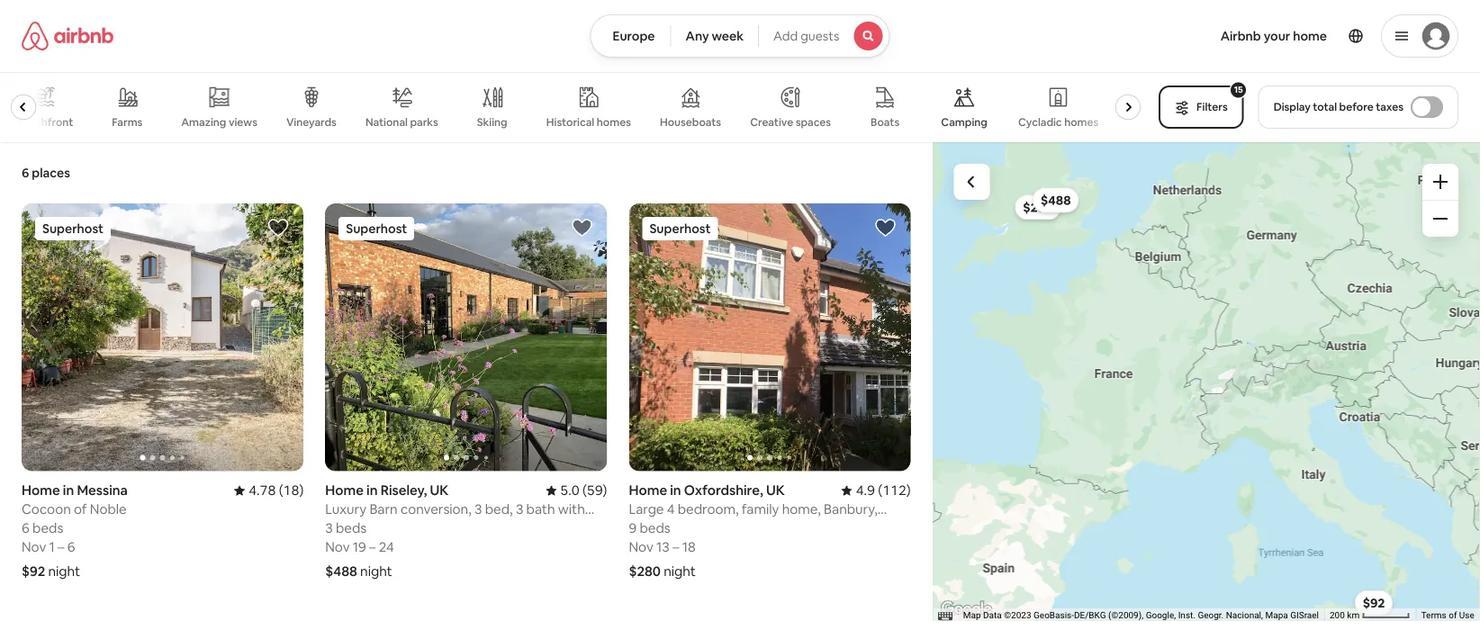 Task type: describe. For each thing, give the bounding box(es) containing it.
any week
[[686, 28, 744, 44]]

(112)
[[878, 482, 911, 500]]

boats
[[871, 115, 900, 129]]

before
[[1340, 100, 1374, 114]]

national parks
[[366, 115, 438, 129]]

terms of use link
[[1422, 610, 1475, 621]]

profile element
[[912, 0, 1459, 72]]

uk for home in riseley, uk
[[430, 482, 449, 500]]

your
[[1264, 28, 1291, 44]]

1
[[49, 539, 55, 556]]

beds inside home in messina cocoon of noble 6 beds nov 1 – 6 $92 night
[[32, 520, 63, 537]]

display total before taxes
[[1274, 100, 1404, 114]]

display total before taxes button
[[1259, 86, 1459, 129]]

none search field containing europe
[[590, 14, 890, 58]]

uk for home in oxfordshire, uk
[[766, 482, 785, 500]]

4.9 (112)
[[856, 482, 911, 500]]

$92 inside "button"
[[1364, 595, 1386, 611]]

skiing
[[477, 115, 508, 129]]

week
[[712, 28, 744, 44]]

24
[[379, 539, 394, 556]]

night inside home in messina cocoon of noble 6 beds nov 1 – 6 $92 night
[[48, 563, 80, 581]]

home in riseley, uk
[[325, 482, 449, 500]]

terms of use
[[1422, 610, 1475, 621]]

nov inside home in messina cocoon of noble 6 beds nov 1 – 6 $92 night
[[22, 539, 46, 556]]

beds for 9
[[640, 520, 671, 537]]

4.78 out of 5 average rating,  18 reviews image
[[234, 482, 304, 500]]

home for home in riseley, uk
[[325, 482, 364, 500]]

terms
[[1422, 610, 1447, 621]]

riseley,
[[381, 482, 427, 500]]

add guests
[[774, 28, 840, 44]]

9
[[629, 520, 637, 537]]

19
[[353, 539, 366, 556]]

3
[[325, 520, 333, 537]]

camping
[[942, 115, 988, 129]]

spaces
[[796, 115, 831, 129]]

display
[[1274, 100, 1311, 114]]

geogr.
[[1198, 610, 1224, 621]]

europe button
[[590, 14, 672, 58]]

group for home in riseley, uk
[[325, 204, 607, 472]]

farms
[[112, 115, 143, 129]]

1 vertical spatial 6
[[22, 520, 29, 537]]

1 horizontal spatial of
[[1450, 610, 1458, 621]]

google map
showing 3 stays. region
[[933, 142, 1481, 621]]

$488 inside "3 beds nov 19 – 24 $488 night"
[[325, 563, 357, 581]]

group containing amazing views
[[0, 72, 1148, 142]]

©2023
[[1005, 610, 1032, 621]]

airbnb your home
[[1221, 28, 1328, 44]]

4.9
[[856, 482, 875, 500]]

$92 inside home in messina cocoon of noble 6 beds nov 1 – 6 $92 night
[[22, 563, 45, 581]]

home in oxfordshire, uk
[[629, 482, 785, 500]]

$488 button
[[1033, 188, 1080, 213]]

200
[[1330, 610, 1346, 621]]

inst.
[[1179, 610, 1196, 621]]

$280 inside button
[[1024, 199, 1054, 215]]

km
[[1348, 610, 1360, 621]]

home for home in messina cocoon of noble 6 beds nov 1 – 6 $92 night
[[22, 482, 60, 500]]

google image
[[937, 598, 997, 621]]

$280 button
[[1016, 195, 1062, 220]]

data
[[984, 610, 1002, 621]]

filters button
[[1159, 86, 1244, 129]]

messina
[[77, 482, 128, 500]]

add to wishlist: home in oxfordshire, uk image
[[875, 217, 897, 239]]

6 places
[[22, 165, 70, 181]]

(59)
[[583, 482, 607, 500]]

zoom out image
[[1434, 212, 1448, 226]]

200 km button
[[1325, 609, 1417, 621]]

places
[[32, 165, 70, 181]]

map
[[964, 610, 982, 621]]

noble
[[90, 501, 127, 518]]

beachfront
[[16, 115, 73, 129]]

– for nov 13 – 18
[[673, 539, 680, 556]]

(18)
[[279, 482, 304, 500]]

group for home in messina
[[22, 204, 304, 472]]

taxes
[[1376, 100, 1404, 114]]

cocoon
[[22, 501, 71, 518]]

airbnb your home link
[[1210, 17, 1338, 55]]

nov for nov 13 – 18
[[629, 539, 654, 556]]

4.78
[[249, 482, 276, 500]]

keyboard shortcuts image
[[939, 612, 953, 621]]

creative
[[750, 115, 794, 129]]



Task type: vqa. For each thing, say whether or not it's contained in the screenshot.
yourself
no



Task type: locate. For each thing, give the bounding box(es) containing it.
– inside "3 beds nov 19 – 24 $488 night"
[[369, 539, 376, 556]]

0 horizontal spatial in
[[63, 482, 74, 500]]

night inside "3 beds nov 19 – 24 $488 night"
[[360, 563, 392, 581]]

0 horizontal spatial of
[[74, 501, 87, 518]]

$488
[[1041, 192, 1072, 208], [325, 563, 357, 581]]

amazing views
[[181, 115, 257, 129]]

1 horizontal spatial –
[[369, 539, 376, 556]]

vineyards
[[286, 115, 337, 129]]

google,
[[1146, 610, 1177, 621]]

$92 down cocoon
[[22, 563, 45, 581]]

in for messina
[[63, 482, 74, 500]]

any week button
[[671, 14, 759, 58]]

use
[[1460, 610, 1475, 621]]

in left the riseley,
[[367, 482, 378, 500]]

0 vertical spatial $92
[[22, 563, 45, 581]]

5.0
[[561, 482, 580, 500]]

5.0 out of 5 average rating,  59 reviews image
[[546, 482, 607, 500]]

beds inside 9 beds nov 13 – 18 $280 night
[[640, 520, 671, 537]]

home inside home in messina cocoon of noble 6 beds nov 1 – 6 $92 night
[[22, 482, 60, 500]]

2 home from the left
[[325, 482, 364, 500]]

15
[[1235, 84, 1244, 95]]

of left use
[[1450, 610, 1458, 621]]

add guests button
[[758, 14, 890, 58]]

2 vertical spatial 6
[[67, 539, 75, 556]]

– for nov 19 – 24
[[369, 539, 376, 556]]

add to wishlist: home in messina image
[[268, 217, 289, 239]]

nov down 3
[[325, 539, 350, 556]]

filters
[[1197, 100, 1228, 114]]

group
[[0, 72, 1148, 142], [22, 204, 304, 472], [325, 204, 607, 472], [629, 204, 911, 472]]

$488 down 19
[[325, 563, 357, 581]]

home in messina cocoon of noble 6 beds nov 1 – 6 $92 night
[[22, 482, 128, 581]]

1 vertical spatial $488
[[325, 563, 357, 581]]

(©2009),
[[1109, 610, 1144, 621]]

$280
[[1024, 199, 1054, 215], [629, 563, 661, 581]]

home up 3
[[325, 482, 364, 500]]

beds up 19
[[336, 520, 367, 537]]

historical homes
[[546, 115, 631, 129]]

2 horizontal spatial home
[[629, 482, 667, 500]]

0 horizontal spatial $92
[[22, 563, 45, 581]]

home for home in oxfordshire, uk
[[629, 482, 667, 500]]

1 horizontal spatial $488
[[1041, 192, 1072, 208]]

nov inside "3 beds nov 19 – 24 $488 night"
[[325, 539, 350, 556]]

1 vertical spatial $280
[[629, 563, 661, 581]]

1 horizontal spatial beds
[[336, 520, 367, 537]]

nov down 9
[[629, 539, 654, 556]]

1 – from the left
[[58, 539, 64, 556]]

add
[[774, 28, 798, 44]]

airbnb
[[1221, 28, 1262, 44]]

in inside home in messina cocoon of noble 6 beds nov 1 – 6 $92 night
[[63, 482, 74, 500]]

– right 1 at the left of the page
[[58, 539, 64, 556]]

night down 1 at the left of the page
[[48, 563, 80, 581]]

group for home in oxfordshire, uk
[[629, 204, 911, 472]]

homes right historical
[[597, 115, 631, 129]]

home up cocoon
[[22, 482, 60, 500]]

of left noble
[[74, 501, 87, 518]]

3 beds from the left
[[640, 520, 671, 537]]

in up cocoon
[[63, 482, 74, 500]]

1 horizontal spatial uk
[[766, 482, 785, 500]]

uk
[[430, 482, 449, 500], [766, 482, 785, 500]]

total
[[1313, 100, 1338, 114]]

homes for historical homes
[[597, 115, 631, 129]]

creative spaces
[[750, 115, 831, 129]]

cycladic
[[1019, 115, 1062, 129]]

de/bkg
[[1075, 610, 1107, 621]]

1 vertical spatial of
[[1450, 610, 1458, 621]]

cycladic homes
[[1019, 115, 1099, 129]]

in for oxfordshire,
[[670, 482, 682, 500]]

– right 19
[[369, 539, 376, 556]]

1 home from the left
[[22, 482, 60, 500]]

$280 down cycladic
[[1024, 199, 1054, 215]]

None search field
[[590, 14, 890, 58]]

3 – from the left
[[673, 539, 680, 556]]

views
[[229, 115, 257, 129]]

$92 button
[[1356, 591, 1394, 616]]

0 vertical spatial $488
[[1041, 192, 1072, 208]]

night down 24
[[360, 563, 392, 581]]

– inside home in messina cocoon of noble 6 beds nov 1 – 6 $92 night
[[58, 539, 64, 556]]

0 vertical spatial $280
[[1024, 199, 1054, 215]]

uk right oxfordshire,
[[766, 482, 785, 500]]

1 uk from the left
[[430, 482, 449, 500]]

nov for nov 19 – 24
[[325, 539, 350, 556]]

amazing
[[181, 115, 226, 129]]

gisrael
[[1291, 610, 1320, 621]]

0 horizontal spatial $488
[[325, 563, 357, 581]]

nov left 1 at the left of the page
[[22, 539, 46, 556]]

of inside home in messina cocoon of noble 6 beds nov 1 – 6 $92 night
[[74, 501, 87, 518]]

$488 down "cycladic homes"
[[1041, 192, 1072, 208]]

0 horizontal spatial night
[[48, 563, 80, 581]]

homes right cycladic
[[1065, 115, 1099, 129]]

6 right 1 at the left of the page
[[67, 539, 75, 556]]

of
[[74, 501, 87, 518], [1450, 610, 1458, 621]]

0 horizontal spatial nov
[[22, 539, 46, 556]]

any
[[686, 28, 709, 44]]

3 beds nov 19 – 24 $488 night
[[325, 520, 394, 581]]

night for $488
[[360, 563, 392, 581]]

parks
[[410, 115, 438, 129]]

$92 right km at the bottom right
[[1364, 595, 1386, 611]]

1 vertical spatial $92
[[1364, 595, 1386, 611]]

guests
[[801, 28, 840, 44]]

13
[[657, 539, 670, 556]]

home
[[1294, 28, 1328, 44]]

national
[[366, 115, 408, 129]]

0 horizontal spatial beds
[[32, 520, 63, 537]]

2 in from the left
[[367, 482, 378, 500]]

$488 inside button
[[1041, 192, 1072, 208]]

0 vertical spatial 6
[[22, 165, 29, 181]]

night inside 9 beds nov 13 – 18 $280 night
[[664, 563, 696, 581]]

0 horizontal spatial home
[[22, 482, 60, 500]]

home up 9
[[629, 482, 667, 500]]

in
[[63, 482, 74, 500], [367, 482, 378, 500], [670, 482, 682, 500]]

3 night from the left
[[664, 563, 696, 581]]

1 in from the left
[[63, 482, 74, 500]]

1 nov from the left
[[22, 539, 46, 556]]

night for $280
[[664, 563, 696, 581]]

0 horizontal spatial $280
[[629, 563, 661, 581]]

$280 down 13
[[629, 563, 661, 581]]

home
[[22, 482, 60, 500], [325, 482, 364, 500], [629, 482, 667, 500]]

3 nov from the left
[[629, 539, 654, 556]]

2 night from the left
[[360, 563, 392, 581]]

1 horizontal spatial homes
[[1065, 115, 1099, 129]]

2 uk from the left
[[766, 482, 785, 500]]

nov
[[22, 539, 46, 556], [325, 539, 350, 556], [629, 539, 654, 556]]

1 beds from the left
[[32, 520, 63, 537]]

mapa
[[1266, 610, 1289, 621]]

0 vertical spatial of
[[74, 501, 87, 518]]

map data ©2023 geobasis-de/bkg (©2009), google, inst. geogr. nacional, mapa gisrael
[[964, 610, 1320, 621]]

200 km
[[1330, 610, 1363, 621]]

beds down cocoon
[[32, 520, 63, 537]]

3 home from the left
[[629, 482, 667, 500]]

zoom in image
[[1434, 175, 1448, 189]]

5.0 (59)
[[561, 482, 607, 500]]

18
[[683, 539, 696, 556]]

uk right the riseley,
[[430, 482, 449, 500]]

2 horizontal spatial –
[[673, 539, 680, 556]]

6 left places
[[22, 165, 29, 181]]

1 horizontal spatial home
[[325, 482, 364, 500]]

homes for cycladic homes
[[1065, 115, 1099, 129]]

1 horizontal spatial $280
[[1024, 199, 1054, 215]]

1 night from the left
[[48, 563, 80, 581]]

homes
[[597, 115, 631, 129], [1065, 115, 1099, 129]]

1 horizontal spatial night
[[360, 563, 392, 581]]

2 nov from the left
[[325, 539, 350, 556]]

geobasis-
[[1034, 610, 1075, 621]]

4.9 out of 5 average rating,  112 reviews image
[[842, 482, 911, 500]]

beds
[[32, 520, 63, 537], [336, 520, 367, 537], [640, 520, 671, 537]]

9 beds nov 13 – 18 $280 night
[[629, 520, 696, 581]]

beds inside "3 beds nov 19 – 24 $488 night"
[[336, 520, 367, 537]]

1 horizontal spatial nov
[[325, 539, 350, 556]]

2 horizontal spatial night
[[664, 563, 696, 581]]

nacional,
[[1227, 610, 1264, 621]]

0 horizontal spatial uk
[[430, 482, 449, 500]]

night
[[48, 563, 80, 581], [360, 563, 392, 581], [664, 563, 696, 581]]

beds up 13
[[640, 520, 671, 537]]

1 horizontal spatial in
[[367, 482, 378, 500]]

historical
[[546, 115, 595, 129]]

$280 inside 9 beds nov 13 – 18 $280 night
[[629, 563, 661, 581]]

nov inside 9 beds nov 13 – 18 $280 night
[[629, 539, 654, 556]]

0 horizontal spatial homes
[[597, 115, 631, 129]]

3 in from the left
[[670, 482, 682, 500]]

2 horizontal spatial in
[[670, 482, 682, 500]]

0 horizontal spatial –
[[58, 539, 64, 556]]

1 horizontal spatial $92
[[1364, 595, 1386, 611]]

– right 13
[[673, 539, 680, 556]]

2 – from the left
[[369, 539, 376, 556]]

europe
[[613, 28, 655, 44]]

houseboats
[[660, 115, 722, 129]]

oxfordshire,
[[684, 482, 764, 500]]

in left oxfordshire,
[[670, 482, 682, 500]]

6 down cocoon
[[22, 520, 29, 537]]

2 horizontal spatial beds
[[640, 520, 671, 537]]

add to wishlist: home in riseley, uk image
[[571, 217, 593, 239]]

$92
[[22, 563, 45, 581], [1364, 595, 1386, 611]]

–
[[58, 539, 64, 556], [369, 539, 376, 556], [673, 539, 680, 556]]

in for riseley,
[[367, 482, 378, 500]]

night down the 18
[[664, 563, 696, 581]]

2 beds from the left
[[336, 520, 367, 537]]

2 horizontal spatial nov
[[629, 539, 654, 556]]

– inside 9 beds nov 13 – 18 $280 night
[[673, 539, 680, 556]]

beds for 3
[[336, 520, 367, 537]]

4.78 (18)
[[249, 482, 304, 500]]



